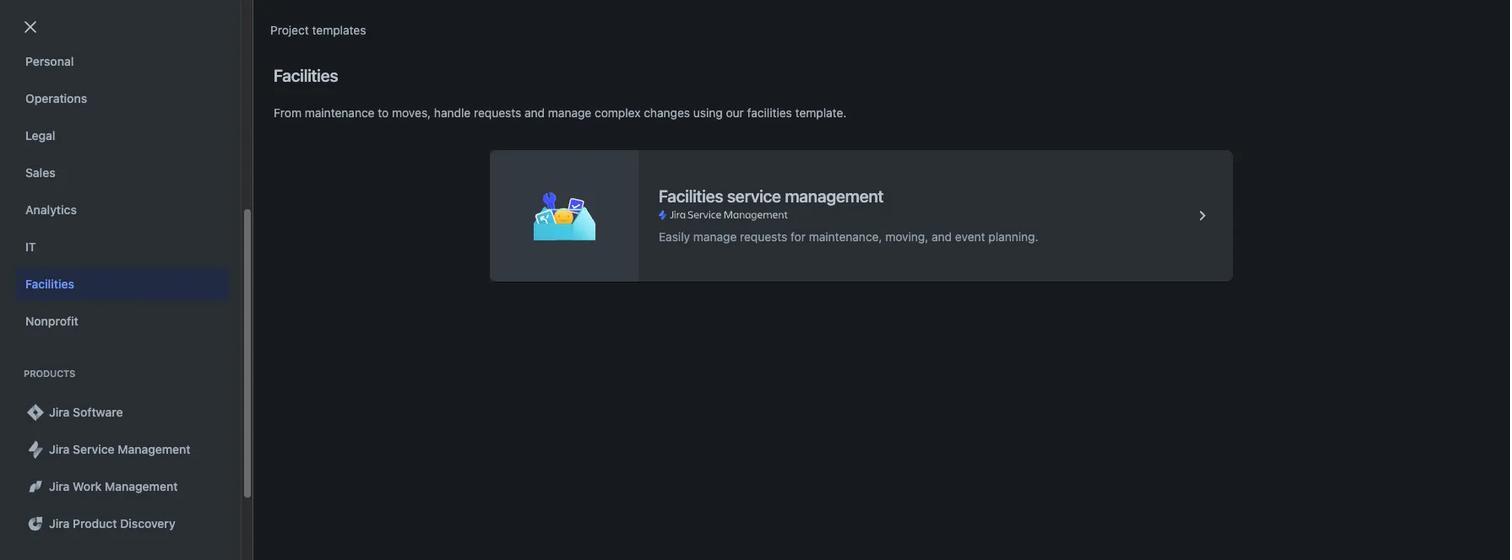 Task type: vqa. For each thing, say whether or not it's contained in the screenshot.
visualize
no



Task type: describe. For each thing, give the bounding box(es) containing it.
jira software
[[49, 405, 123, 420]]

jira for jira work management
[[49, 480, 70, 494]]

1374
[[153, 285, 179, 299]]

jira work management
[[49, 480, 178, 494]]

team- for star go to market sample image
[[572, 205, 607, 220]]

moving,
[[885, 230, 928, 244]]

moves,
[[392, 106, 431, 120]]

planning.
[[989, 230, 1038, 244]]

service
[[73, 443, 115, 457]]

products
[[285, 124, 333, 139]]

jira for jira software
[[49, 405, 70, 420]]

jira for jira service management
[[49, 443, 70, 457]]

project-1374
[[109, 285, 179, 299]]

2 team- from the top
[[572, 246, 607, 260]]

maintenance
[[305, 106, 375, 120]]

complex
[[595, 106, 641, 120]]

jira service management
[[49, 443, 191, 457]]

all
[[245, 124, 259, 139]]

legal button
[[15, 119, 229, 153]]

and for manage
[[525, 106, 545, 120]]

template.
[[795, 106, 847, 120]]

primary element
[[10, 0, 1189, 47]]

project templates
[[270, 23, 366, 37]]

managed for star go to market sample image
[[607, 205, 658, 220]]

jira work management button
[[15, 470, 229, 504]]

software
[[73, 405, 123, 420]]

analytics button
[[15, 193, 229, 227]]

team-managed business
[[572, 205, 709, 220]]

2 managed from the top
[[607, 246, 658, 260]]

and for event
[[932, 230, 952, 244]]

easily manage requests for maintenance, moving, and event planning.
[[659, 230, 1038, 244]]

sales button
[[15, 156, 229, 190]]

jira for jira product discovery
[[49, 517, 70, 531]]

jira product discovery
[[49, 517, 175, 531]]

project-
[[109, 285, 153, 299]]

team- for star project-1374 icon
[[572, 286, 607, 300]]

facilities button
[[15, 268, 229, 302]]

facilities
[[747, 106, 792, 120]]

from
[[274, 106, 302, 120]]

personal
[[25, 54, 74, 68]]

1 software from the top
[[661, 246, 708, 260]]

2 software from the top
[[661, 286, 708, 300]]

personal button
[[15, 45, 229, 79]]

operations
[[25, 91, 87, 106]]

sales
[[25, 166, 55, 180]]

design
[[25, 17, 64, 31]]

handle
[[434, 106, 471, 120]]

facilities service management
[[659, 187, 884, 206]]



Task type: locate. For each thing, give the bounding box(es) containing it.
2 vertical spatial managed
[[607, 286, 658, 300]]

requests left for
[[740, 230, 787, 244]]

manage
[[548, 106, 591, 120], [693, 230, 737, 244]]

jira right all
[[262, 124, 282, 139]]

1 vertical spatial requests
[[740, 230, 787, 244]]

easily
[[659, 230, 690, 244]]

0 vertical spatial team-managed software
[[572, 246, 708, 260]]

project-1374 link
[[82, 283, 385, 304]]

1 team-managed software from the top
[[572, 246, 708, 260]]

facilities
[[274, 66, 338, 85], [659, 187, 723, 206], [25, 277, 74, 291]]

jira left work
[[49, 480, 70, 494]]

3 managed from the top
[[607, 286, 658, 300]]

jira software image
[[25, 403, 46, 423], [25, 403, 46, 423]]

facilities up from
[[274, 66, 338, 85]]

0 vertical spatial facilities
[[274, 66, 338, 85]]

all jira products
[[245, 124, 333, 139]]

management inside jira work management button
[[105, 480, 178, 494]]

maintenance,
[[809, 230, 882, 244]]

0 horizontal spatial and
[[525, 106, 545, 120]]

management down jira software button
[[118, 443, 191, 457]]

nonprofit
[[25, 314, 78, 329]]

facilities up nonprofit
[[25, 277, 74, 291]]

1 horizontal spatial manage
[[693, 230, 737, 244]]

templates
[[312, 23, 366, 37]]

service
[[727, 187, 781, 206]]

manage left complex
[[548, 106, 591, 120]]

products
[[24, 368, 75, 379]]

operations button
[[15, 82, 229, 116]]

jira service management button
[[15, 433, 229, 467]]

requests right handle on the left top of the page
[[474, 106, 521, 120]]

1 vertical spatial team-managed software
[[572, 286, 708, 300]]

event
[[955, 230, 985, 244]]

star project-1374 image
[[44, 283, 64, 304]]

facilities inside button
[[25, 277, 74, 291]]

2 vertical spatial facilities
[[25, 277, 74, 291]]

0 vertical spatial management
[[118, 443, 191, 457]]

and right handle on the left top of the page
[[525, 106, 545, 120]]

1 horizontal spatial facilities
[[274, 66, 338, 85]]

2 vertical spatial team-
[[572, 286, 607, 300]]

1 horizontal spatial and
[[932, 230, 952, 244]]

2 team-managed software from the top
[[572, 286, 708, 300]]

1 vertical spatial managed
[[607, 246, 658, 260]]

jira software button
[[15, 396, 229, 430]]

discovery
[[120, 517, 175, 531]]

legal
[[25, 128, 55, 143]]

manage down business
[[693, 230, 737, 244]]

managed
[[607, 205, 658, 220], [607, 246, 658, 260], [607, 286, 658, 300]]

management for jira work management
[[105, 480, 178, 494]]

0 vertical spatial and
[[525, 106, 545, 120]]

jira left product
[[49, 517, 70, 531]]

2 horizontal spatial facilities
[[659, 187, 723, 206]]

to
[[378, 106, 389, 120]]

0 horizontal spatial facilities
[[25, 277, 74, 291]]

managed for star project-1374 icon
[[607, 286, 658, 300]]

and
[[525, 106, 545, 120], [932, 230, 952, 244]]

management up discovery
[[105, 480, 178, 494]]

jira
[[262, 124, 282, 139], [49, 405, 70, 420], [49, 443, 70, 457], [49, 480, 70, 494], [49, 517, 70, 531]]

1 vertical spatial software
[[661, 286, 708, 300]]

0 vertical spatial managed
[[607, 205, 658, 220]]

back to projects image
[[20, 17, 41, 37]]

team-
[[572, 205, 607, 220], [572, 246, 607, 260], [572, 286, 607, 300]]

management
[[785, 187, 884, 206]]

software
[[661, 246, 708, 260], [661, 286, 708, 300]]

star go to market sample image
[[44, 203, 64, 223]]

facilities up easily
[[659, 187, 723, 206]]

and left event
[[932, 230, 952, 244]]

business
[[661, 205, 709, 220]]

0 vertical spatial team-
[[572, 205, 607, 220]]

management inside jira service management button
[[118, 443, 191, 457]]

requests
[[474, 106, 521, 120], [740, 230, 787, 244]]

facilities service management image
[[1193, 206, 1213, 226]]

jira product discovery image
[[25, 514, 46, 535], [25, 514, 46, 535]]

work
[[73, 480, 102, 494]]

jira left service
[[49, 443, 70, 457]]

analytics
[[25, 203, 77, 217]]

management for jira service management
[[118, 443, 191, 457]]

using
[[693, 106, 723, 120]]

management
[[118, 443, 191, 457], [105, 480, 178, 494]]

1 vertical spatial and
[[932, 230, 952, 244]]

jira work management image
[[25, 477, 46, 497], [25, 477, 46, 497]]

1 vertical spatial management
[[105, 480, 178, 494]]

0 vertical spatial software
[[661, 246, 708, 260]]

team-managed software
[[572, 246, 708, 260], [572, 286, 708, 300]]

project templates link
[[270, 20, 366, 41]]

1 vertical spatial manage
[[693, 230, 737, 244]]

1 horizontal spatial requests
[[740, 230, 787, 244]]

jira left "software"
[[49, 405, 70, 420]]

0 vertical spatial requests
[[474, 106, 521, 120]]

it
[[25, 240, 36, 254]]

1 vertical spatial facilities
[[659, 187, 723, 206]]

jira service management image
[[659, 209, 788, 222], [659, 209, 788, 222], [25, 440, 46, 460], [25, 440, 46, 460]]

design button
[[15, 8, 229, 41]]

None text field
[[35, 120, 201, 144]]

1 team- from the top
[[572, 205, 607, 220]]

nonprofit button
[[15, 305, 229, 339]]

banner
[[0, 0, 1510, 47]]

changes
[[644, 106, 690, 120]]

Search field
[[1189, 10, 1358, 37]]

our
[[726, 106, 744, 120]]

0 horizontal spatial manage
[[548, 106, 591, 120]]

product
[[73, 517, 117, 531]]

0 horizontal spatial requests
[[474, 106, 521, 120]]

projects
[[34, 69, 106, 93]]

from maintenance to moves, handle requests and manage complex changes using our facilities template.
[[274, 106, 847, 120]]

3 team- from the top
[[572, 286, 607, 300]]

0 vertical spatial manage
[[548, 106, 591, 120]]

1 vertical spatial team-
[[572, 246, 607, 260]]

jira product discovery button
[[15, 508, 229, 541]]

it button
[[15, 231, 229, 264]]

project
[[270, 23, 309, 37]]

1 managed from the top
[[607, 205, 658, 220]]

for
[[791, 230, 806, 244]]



